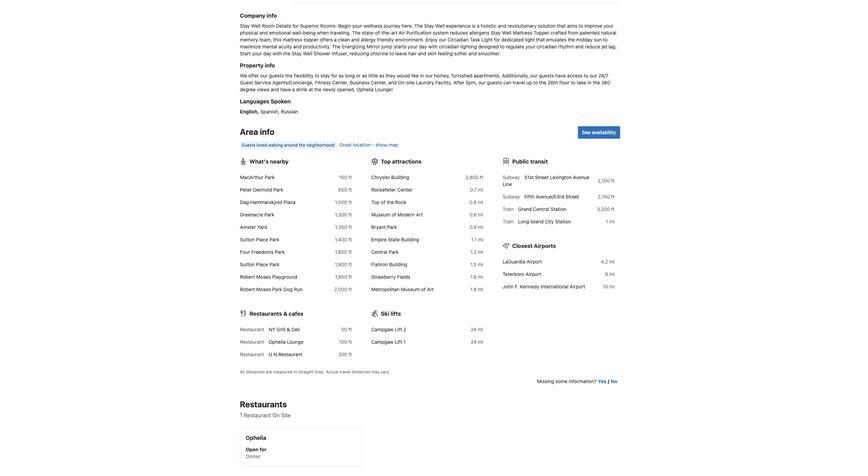 Task type: locate. For each thing, give the bounding box(es) containing it.
well-
[[292, 30, 303, 36]]

sutton place park for 1,400 ft
[[240, 237, 280, 243]]

for right light
[[494, 37, 501, 43]]

street down avenue
[[566, 194, 580, 200]]

1 vertical spatial art
[[427, 286, 434, 292]]

0 horizontal spatial 1
[[240, 412, 243, 419]]

1 horizontal spatial in
[[421, 73, 424, 79]]

ski
[[381, 311, 390, 317]]

1 horizontal spatial a
[[334, 37, 337, 43]]

a
[[477, 23, 480, 29], [334, 37, 337, 43], [292, 87, 295, 92]]

0 horizontal spatial travel
[[340, 370, 351, 375]]

train for grand central station
[[503, 206, 514, 212]]

2 sutton place park from the top
[[240, 262, 280, 267]]

stay
[[321, 73, 330, 79]]

straight
[[299, 370, 314, 375]]

building right state
[[401, 237, 419, 243]]

0 vertical spatial museum
[[372, 212, 391, 218]]

travel down additionally,
[[513, 80, 526, 85]]

0 vertical spatial info
[[267, 12, 277, 19]]

central up long island city station
[[534, 206, 550, 212]]

the left state-
[[352, 30, 361, 36]]

0 vertical spatial train
[[503, 206, 514, 212]]

0 vertical spatial ophelia
[[357, 87, 374, 92]]

0 horizontal spatial museum
[[372, 212, 391, 218]]

2 24 from the top
[[471, 339, 477, 345]]

24 for campgaw lift 1
[[471, 339, 477, 345]]

emotional
[[269, 30, 291, 36]]

1 vertical spatial of
[[392, 212, 397, 218]]

1 vertical spatial 0.8 mi
[[470, 212, 484, 218]]

moses for playground
[[256, 274, 271, 280]]

ft right 50
[[349, 327, 352, 333]]

1 subway from the top
[[503, 174, 520, 180]]

1 horizontal spatial 1
[[404, 339, 406, 345]]

homey,
[[434, 73, 450, 79]]

airport
[[527, 259, 543, 265], [526, 271, 542, 277], [570, 284, 586, 290]]

1 horizontal spatial ophelia
[[269, 339, 286, 345]]

ophelia up n
[[269, 339, 286, 345]]

0 horizontal spatial street
[[536, 174, 549, 180]]

aims
[[568, 23, 578, 29]]

0 horizontal spatial with
[[273, 51, 282, 56]]

campgaw up campgaw lift 1
[[372, 327, 394, 333]]

0 vertical spatial subway
[[503, 174, 520, 180]]

1 vertical spatial 0.8
[[470, 212, 477, 218]]

u
[[269, 352, 272, 357]]

well down the productivity.
[[303, 51, 313, 56]]

service
[[255, 80, 271, 85]]

1.6
[[471, 274, 477, 280]]

of-
[[376, 30, 382, 36]]

10
[[603, 284, 609, 290]]

campgaw
[[372, 327, 394, 333], [372, 339, 394, 345]]

ft for 2,000 ft
[[349, 286, 352, 292]]

mi for empire state building
[[478, 237, 484, 243]]

mi for top of the rock
[[478, 199, 484, 205]]

english , spanish , russian
[[240, 109, 298, 115]]

circadian
[[448, 37, 469, 43]]

1 inside restaurants 1 restaurant on site
[[240, 412, 243, 419]]

what's nearby
[[250, 158, 289, 165]]

guests loved walking around the neighborhood!
[[242, 143, 335, 148]]

1 vertical spatial central
[[372, 249, 388, 255]]

park
[[265, 174, 275, 180], [274, 187, 283, 193], [265, 212, 275, 218], [387, 224, 397, 230], [270, 237, 280, 243], [275, 249, 285, 255], [389, 249, 399, 255], [270, 262, 280, 267], [272, 286, 282, 292]]

offers
[[320, 37, 333, 43]]

1 sutton place park from the top
[[240, 237, 280, 243]]

guests down "apartments."
[[487, 80, 502, 85]]

1 robert from the top
[[240, 274, 255, 280]]

ft right 150
[[349, 174, 352, 180]]

building up center
[[392, 174, 410, 180]]

0.8 for top of the rock
[[470, 199, 477, 205]]

place for 1,400 ft
[[256, 237, 268, 243]]

info for area info
[[260, 127, 275, 137]]

see availability
[[583, 129, 617, 135]]

1 horizontal spatial the
[[352, 30, 361, 36]]

0 horizontal spatial guests
[[269, 73, 284, 79]]

1 horizontal spatial center,
[[371, 80, 387, 85]]

restaurant for ophelia lounge
[[240, 339, 264, 345]]

lift left 2
[[395, 327, 402, 333]]

0 horizontal spatial center,
[[332, 80, 349, 85]]

rock
[[396, 199, 407, 205]]

like
[[412, 73, 419, 79]]

1 vertical spatial that
[[537, 37, 545, 43]]

airport for laguardia airport
[[527, 259, 543, 265]]

1 place from the top
[[256, 237, 268, 243]]

0 vertical spatial top
[[381, 158, 391, 165]]

, down languages
[[258, 109, 259, 115]]

1 0.8 mi from the top
[[470, 199, 484, 205]]

ft right 200
[[349, 352, 352, 357]]

1,800 ft
[[335, 249, 352, 255]]

0.9
[[470, 224, 477, 230]]

ft right 600
[[349, 187, 352, 193]]

ft for 2,800 ft
[[480, 174, 484, 180]]

1 horizontal spatial with
[[429, 44, 438, 49]]

place
[[256, 237, 268, 243], [256, 262, 268, 267]]

1 horizontal spatial have
[[556, 73, 566, 79]]

2 center, from the left
[[371, 80, 387, 85]]

2 place from the top
[[256, 262, 268, 267]]

1 vertical spatial museum
[[401, 286, 420, 292]]

lift down campgaw lift 2
[[395, 339, 402, 345]]

building up fields
[[390, 262, 408, 267]]

ft right 2,150
[[612, 194, 615, 200]]

ft for 1,800 ft
[[349, 249, 352, 255]]

train
[[503, 206, 514, 212], [503, 219, 514, 225]]

distances left the 'may'
[[352, 370, 371, 375]]

to down "jump"
[[390, 51, 394, 56]]

1 vertical spatial moses
[[256, 286, 271, 292]]

0 vertical spatial of
[[381, 199, 386, 205]]

lift for 1
[[395, 339, 402, 345]]

from
[[568, 30, 579, 36]]

2 vertical spatial building
[[390, 262, 408, 267]]

2 train from the top
[[503, 219, 514, 225]]

sutton for 1,400 ft
[[240, 237, 255, 243]]

building for chrysler building
[[392, 174, 410, 180]]

8 mi
[[606, 271, 615, 277]]

0 vertical spatial travel
[[513, 80, 526, 85]]

for inside we offer our guests the flexibility to stay for as long or as little as they would like in our homey, furnished apartments. additionally, our guests have access to our 24/7 guest service agents/concierge, fitness center, business center, and on-site laundry facility. after 5pm, our guests can travel up to the 26th floor to take in the 360 degree views and have a drink at the newly opened, ophelia lounge!
[[331, 73, 338, 79]]

/
[[608, 379, 610, 384]]

international
[[541, 284, 569, 290]]

amster
[[240, 224, 256, 230]]

circadian up feeling
[[439, 44, 460, 49]]

1 24 from the top
[[471, 327, 477, 333]]

your right begin
[[353, 23, 362, 29]]

a right is
[[477, 23, 480, 29]]

with up skin
[[429, 44, 438, 49]]

1 vertical spatial travel
[[340, 370, 351, 375]]

of for modern
[[392, 212, 397, 218]]

0.8 mi down 0.7 mi
[[470, 199, 484, 205]]

1 horizontal spatial circadian
[[537, 44, 557, 49]]

our left 24/7
[[590, 73, 598, 79]]

your
[[353, 23, 362, 29], [604, 23, 614, 29], [408, 44, 418, 49], [526, 44, 536, 49], [252, 51, 262, 56]]

1 vertical spatial campgaw
[[372, 339, 394, 345]]

on-
[[398, 80, 407, 85]]

robert down four
[[240, 274, 255, 280]]

0 horizontal spatial circadian
[[439, 44, 460, 49]]

2 horizontal spatial of
[[422, 286, 426, 292]]

0 vertical spatial 24 mi
[[471, 327, 484, 333]]

ophelia for ophelia lounge
[[269, 339, 286, 345]]

0 horizontal spatial ,
[[258, 109, 259, 115]]

a down agents/concierge,
[[292, 87, 295, 92]]

1 circadian from the left
[[439, 44, 460, 49]]

rooms:
[[321, 23, 337, 29]]

0 vertical spatial that
[[557, 23, 566, 29]]

2 , from the left
[[278, 109, 280, 115]]

0 horizontal spatial of
[[381, 199, 386, 205]]

travel right actual
[[340, 370, 351, 375]]

mi for campgaw lift 2
[[478, 327, 484, 333]]

campgaw for campgaw lift 2
[[372, 327, 394, 333]]

1 horizontal spatial travel
[[513, 80, 526, 85]]

laguardia
[[503, 259, 526, 265]]

restaurant up all
[[240, 339, 264, 345]]

flatiron building
[[372, 262, 408, 267]]

2 vertical spatial in
[[294, 370, 297, 375]]

ny grill & deli
[[269, 327, 300, 333]]

1.2
[[471, 249, 477, 255]]

info up loved at the top left of page
[[260, 127, 275, 137]]

1 vertical spatial with
[[273, 51, 282, 56]]

area
[[240, 127, 258, 137]]

flatiron
[[372, 262, 388, 267]]

as left "long"
[[339, 73, 344, 79]]

public
[[513, 158, 529, 165]]

company
[[240, 12, 266, 19]]

ft for 1,350 ft
[[349, 224, 352, 230]]

info up room
[[267, 12, 277, 19]]

street
[[536, 174, 549, 180], [566, 194, 580, 200]]

ft for 1,400 ft
[[349, 237, 352, 243]]

1 vertical spatial a
[[334, 37, 337, 43]]

1 train from the top
[[503, 206, 514, 212]]

2 subway from the top
[[503, 194, 520, 200]]

our
[[439, 37, 447, 43], [260, 73, 268, 79], [426, 73, 433, 79], [531, 73, 538, 79], [590, 73, 598, 79], [479, 80, 486, 85]]

0 horizontal spatial a
[[292, 87, 295, 92]]

have down agents/concierge,
[[281, 87, 291, 92]]

ft right '2,800'
[[480, 174, 484, 180]]

sutton down amster
[[240, 237, 255, 243]]

0 horizontal spatial distances
[[246, 370, 265, 375]]

airport up kennedy
[[526, 271, 542, 277]]

playground
[[272, 274, 298, 280]]

allergens
[[470, 30, 490, 36]]

moses down robert moses playground
[[256, 286, 271, 292]]

station right city
[[556, 219, 571, 225]]

ft right 2,100
[[612, 178, 615, 184]]

loved
[[257, 143, 267, 148]]

0 vertical spatial place
[[256, 237, 268, 243]]

ft right "1,000"
[[349, 199, 352, 205]]

the right 'at'
[[315, 87, 322, 92]]

modern
[[398, 212, 415, 218]]

emulates
[[547, 37, 567, 43]]

0 vertical spatial sutton
[[240, 237, 255, 243]]

1 horizontal spatial day
[[419, 44, 427, 49]]

2 circadian from the left
[[537, 44, 557, 49]]

1 vertical spatial robert
[[240, 286, 255, 292]]

campgaw for campgaw lift 1
[[372, 339, 394, 345]]

to down dedicated on the right top of the page
[[501, 44, 505, 49]]

park left dog
[[272, 286, 282, 292]]

building for flatiron building
[[390, 262, 408, 267]]

art for metropolitan museum of art
[[427, 286, 434, 292]]

ft right 1,950
[[349, 274, 352, 280]]

street right 51st
[[536, 174, 549, 180]]

ft for 3,200 ft
[[612, 206, 615, 212]]

mirror
[[367, 44, 380, 49]]

day
[[419, 44, 427, 49], [264, 51, 272, 56]]

yes
[[599, 379, 607, 384]]

0 vertical spatial robert
[[240, 274, 255, 280]]

your down light
[[526, 44, 536, 49]]

1 horizontal spatial of
[[392, 212, 397, 218]]

info for company info
[[267, 12, 277, 19]]

1 moses from the top
[[256, 274, 271, 280]]

train for long island city station
[[503, 219, 514, 225]]

teterboro airport
[[503, 271, 542, 277]]

museum up bryant
[[372, 212, 391, 218]]

& left 'deli'
[[287, 327, 290, 333]]

0 vertical spatial 0.8 mi
[[470, 199, 484, 205]]

mental
[[262, 44, 278, 49]]

1 horizontal spatial as
[[362, 73, 367, 79]]

2 24 mi from the top
[[471, 339, 484, 345]]

ft for 1,900 ft
[[349, 262, 352, 267]]

1 horizontal spatial that
[[557, 23, 566, 29]]

museum down fields
[[401, 286, 420, 292]]

1 vertical spatial 24 mi
[[471, 339, 484, 345]]

for right open
[[260, 447, 267, 453]]

robert for robert moses park dog run
[[240, 286, 255, 292]]

subway down line
[[503, 194, 520, 200]]

0 horizontal spatial have
[[281, 87, 291, 92]]

0 horizontal spatial in
[[294, 370, 297, 375]]

that up crafted
[[557, 23, 566, 29]]

1 horizontal spatial distances
[[352, 370, 371, 375]]

may
[[372, 370, 380, 375]]

2 vertical spatial ophelia
[[246, 435, 267, 441]]

central up flatiron
[[372, 249, 388, 255]]

lift
[[395, 327, 402, 333], [395, 339, 402, 345]]

moses up robert moses park dog run on the bottom left of page
[[256, 274, 271, 280]]

100 ft
[[339, 339, 352, 345]]

2 0.8 mi from the top
[[470, 212, 484, 218]]

1 0.8 from the top
[[470, 199, 477, 205]]

to
[[579, 23, 584, 29], [604, 37, 608, 43], [501, 44, 505, 49], [390, 51, 394, 56], [315, 73, 320, 79], [585, 73, 589, 79], [534, 80, 538, 85], [571, 80, 576, 85]]

as right little
[[380, 73, 385, 79]]

to up the jet on the right top
[[604, 37, 608, 43]]

0 vertical spatial the
[[415, 23, 423, 29]]

nearby
[[270, 158, 289, 165]]

1 horizontal spatial art
[[427, 286, 434, 292]]

ft for 1,300 ft
[[349, 212, 352, 218]]

1 vertical spatial train
[[503, 219, 514, 225]]

art
[[416, 212, 423, 218], [427, 286, 434, 292]]

kennedy
[[520, 284, 540, 290]]

place down yard
[[256, 237, 268, 243]]

& left the cafes
[[284, 311, 288, 317]]

1 vertical spatial ophelia
[[269, 339, 286, 345]]

bryant park
[[372, 224, 397, 230]]

sutton place park for 1,900 ft
[[240, 262, 280, 267]]

day down mental
[[264, 51, 272, 56]]

restaurant left ny
[[240, 327, 264, 333]]

2 horizontal spatial a
[[477, 23, 480, 29]]

park down the dag hammarskjold plaza
[[265, 212, 275, 218]]

building
[[392, 174, 410, 180], [401, 237, 419, 243], [390, 262, 408, 267]]

1 vertical spatial restaurants
[[240, 400, 287, 409]]

site
[[407, 80, 415, 85]]

ft right 2,000
[[349, 286, 352, 292]]

0 vertical spatial have
[[556, 73, 566, 79]]

1 vertical spatial airport
[[526, 271, 542, 277]]

2 0.8 from the top
[[470, 212, 477, 218]]

1 vertical spatial info
[[265, 62, 275, 69]]

mi for rockefeller center
[[478, 187, 484, 193]]

restaurants up 'on'
[[240, 400, 287, 409]]

journey
[[384, 23, 401, 29]]

0 vertical spatial lift
[[395, 327, 402, 333]]

measured
[[274, 370, 293, 375]]

train left long
[[503, 219, 514, 225]]

languages spoken
[[240, 98, 291, 105]]

museum of modern art
[[372, 212, 423, 218]]

0.8 up "0.9"
[[470, 212, 477, 218]]

subway
[[503, 174, 520, 180], [503, 194, 520, 200]]

place down the 'four freedoms park'
[[256, 262, 268, 267]]

2 robert from the top
[[240, 286, 255, 292]]

great
[[340, 142, 352, 148]]

laguardia airport
[[503, 259, 543, 265]]

subway for fifth avenue/53rd street
[[503, 194, 520, 200]]

1,900
[[335, 262, 348, 267]]

see availability button
[[578, 126, 621, 139]]

1 vertical spatial sutton place park
[[240, 262, 280, 267]]

1 horizontal spatial ,
[[278, 109, 280, 115]]

0 vertical spatial 24
[[471, 327, 477, 333]]

in right take
[[588, 80, 592, 85]]

for inside the "open for dinner"
[[260, 447, 267, 453]]

2 moses from the top
[[256, 286, 271, 292]]

1 vertical spatial lift
[[395, 339, 402, 345]]

1.5
[[471, 262, 477, 267]]

ft for 2,100 ft
[[612, 178, 615, 184]]

train left grand
[[503, 206, 514, 212]]

deli
[[292, 327, 300, 333]]

distances right all
[[246, 370, 265, 375]]

restaurants inside restaurants 1 restaurant on site
[[240, 400, 287, 409]]

english
[[240, 109, 258, 115]]

sutton for 1,900 ft
[[240, 262, 255, 267]]

top for top of the rock
[[372, 199, 380, 205]]

1 lift from the top
[[395, 327, 402, 333]]

center, up opened,
[[332, 80, 349, 85]]

ophelia inside we offer our guests the flexibility to stay for as long or as little as they would like in our homey, furnished apartments. additionally, our guests have access to our 24/7 guest service agents/concierge, fitness center, business center, and on-site laundry facility. after 5pm, our guests can travel up to the 26th floor to take in the 360 degree views and have a drink at the newly opened, ophelia lounge!
[[357, 87, 374, 92]]

1 vertical spatial place
[[256, 262, 268, 267]]

restaurants
[[250, 311, 282, 317], [240, 400, 287, 409]]

0 horizontal spatial that
[[537, 37, 545, 43]]

&
[[284, 311, 288, 317], [287, 327, 290, 333]]

200 ft
[[339, 352, 352, 357]]

info right property at the left of the page
[[265, 62, 275, 69]]

1 24 mi from the top
[[471, 327, 484, 333]]

ft
[[349, 174, 352, 180], [480, 174, 484, 180], [612, 178, 615, 184], [349, 187, 352, 193], [612, 194, 615, 200], [349, 199, 352, 205], [612, 206, 615, 212], [349, 212, 352, 218], [349, 224, 352, 230], [349, 237, 352, 243], [349, 249, 352, 255], [349, 262, 352, 267], [349, 274, 352, 280], [349, 286, 352, 292], [349, 327, 352, 333], [349, 339, 352, 345], [349, 352, 352, 357]]

mi
[[478, 187, 484, 193], [478, 199, 484, 205], [478, 212, 484, 218], [610, 219, 615, 225], [478, 224, 484, 230], [478, 237, 484, 243], [478, 249, 484, 255], [610, 259, 615, 265], [478, 262, 484, 267], [610, 271, 615, 277], [478, 274, 484, 280], [610, 284, 615, 290], [478, 286, 484, 292], [478, 327, 484, 333], [478, 339, 484, 345]]

the down the acuity on the top left of the page
[[284, 51, 291, 56]]

0 vertical spatial restaurants
[[250, 311, 282, 317]]

0 vertical spatial central
[[534, 206, 550, 212]]

0 vertical spatial station
[[551, 206, 567, 212]]

0.8 for museum of modern art
[[470, 212, 477, 218]]

street inside 51st street lexington avenue line
[[536, 174, 549, 180]]

0 vertical spatial street
[[536, 174, 549, 180]]

circadian down emulates
[[537, 44, 557, 49]]

2 sutton from the top
[[240, 262, 255, 267]]

mi for museum of modern art
[[478, 212, 484, 218]]

campgaw down campgaw lift 2
[[372, 339, 394, 345]]

in left straight
[[294, 370, 297, 375]]

1 sutton from the top
[[240, 237, 255, 243]]

2 campgaw from the top
[[372, 339, 394, 345]]

0 horizontal spatial ophelia
[[246, 435, 267, 441]]

the up purification
[[415, 23, 423, 29]]

park up freedoms
[[270, 237, 280, 243]]

1 campgaw from the top
[[372, 327, 394, 333]]

fifth avenue/53rd street
[[525, 194, 580, 200]]

0 horizontal spatial art
[[416, 212, 423, 218]]

or
[[356, 73, 361, 79]]

have up floor
[[556, 73, 566, 79]]

0 vertical spatial 0.8
[[470, 199, 477, 205]]

mi for strawberry fields
[[478, 274, 484, 280]]

1 horizontal spatial top
[[381, 158, 391, 165]]

ft right 1,400
[[349, 237, 352, 243]]

ft for 1,000 ft
[[349, 199, 352, 205]]

, down spoken
[[278, 109, 280, 115]]

top
[[381, 158, 391, 165], [372, 199, 380, 205]]

2 lift from the top
[[395, 339, 402, 345]]

room
[[262, 23, 275, 29]]



Task type: describe. For each thing, give the bounding box(es) containing it.
mi for metropolitan museum of art
[[478, 286, 484, 292]]

600
[[338, 187, 348, 193]]

3 as from the left
[[380, 73, 385, 79]]

0 vertical spatial &
[[284, 311, 288, 317]]

jump
[[382, 44, 393, 49]]

and down they
[[389, 80, 397, 85]]

restaurants for restaurants & cafes
[[250, 311, 282, 317]]

flexibility
[[294, 73, 314, 79]]

1 distances from the left
[[246, 370, 265, 375]]

0 vertical spatial in
[[421, 73, 424, 79]]

bryant
[[372, 224, 386, 230]]

to right up
[[534, 80, 538, 85]]

2 horizontal spatial in
[[588, 80, 592, 85]]

empire
[[372, 237, 387, 243]]

john
[[503, 284, 514, 290]]

and right the views
[[271, 87, 279, 92]]

reduces
[[450, 30, 468, 36]]

ophelia for ophelia
[[246, 435, 267, 441]]

our up service on the top left
[[260, 73, 268, 79]]

51st
[[525, 174, 534, 180]]

grand central station
[[519, 206, 567, 212]]

0 horizontal spatial the
[[332, 44, 341, 49]]

the up agents/concierge,
[[285, 73, 293, 79]]

transit
[[531, 158, 548, 165]]

we
[[240, 73, 247, 79]]

to left stay
[[315, 73, 320, 79]]

the left rock
[[387, 199, 394, 205]]

light
[[525, 37, 535, 43]]

your down maximize
[[252, 51, 262, 56]]

0 vertical spatial day
[[419, 44, 427, 49]]

mi for laguardia airport
[[610, 259, 615, 265]]

mi for teterboro airport
[[610, 271, 615, 277]]

of for the
[[381, 199, 386, 205]]

1 vertical spatial 1
[[404, 339, 406, 345]]

24 mi for 1
[[471, 339, 484, 345]]

1 as from the left
[[339, 73, 344, 79]]

and down lighting
[[469, 51, 477, 56]]

to down access
[[571, 80, 576, 85]]

and right 'hair' in the top of the page
[[418, 51, 427, 56]]

our up up
[[531, 73, 538, 79]]

restaurants for restaurants 1 restaurant on site
[[240, 400, 287, 409]]

restaurant for ny grill & deli
[[240, 327, 264, 333]]

around
[[284, 143, 298, 148]]

metropolitan
[[372, 286, 400, 292]]

2 distances from the left
[[352, 370, 371, 375]]

our down "apartments."
[[479, 80, 486, 85]]

stay down holistic
[[491, 30, 501, 36]]

info for property info
[[265, 62, 275, 69]]

fifth
[[525, 194, 535, 200]]

stay up purification
[[425, 23, 434, 29]]

1,900 ft
[[335, 262, 352, 267]]

stay down the acuity on the top left of the page
[[292, 51, 302, 56]]

4.2
[[602, 259, 609, 265]]

russian
[[281, 109, 298, 115]]

0 vertical spatial 1
[[606, 219, 609, 225]]

holistic
[[481, 23, 497, 29]]

restaurant for u n restaurant
[[240, 352, 264, 357]]

travel inside we offer our guests the flexibility to stay for as long or as little as they would like in our homey, furnished apartments. additionally, our guests have access to our 24/7 guest service agents/concierge, fitness center, business center, and on-site laundry facility. after 5pm, our guests can travel up to the 26th floor to take in the 360 degree views and have a drink at the newly opened, ophelia lounge!
[[513, 80, 526, 85]]

art for museum of modern art
[[416, 212, 423, 218]]

hammarskjold
[[250, 199, 282, 205]]

park up state
[[387, 224, 397, 230]]

little
[[369, 73, 378, 79]]

moses for park
[[256, 286, 271, 292]]

our up laundry
[[426, 73, 433, 79]]

metropolitan museum of art
[[372, 286, 434, 292]]

for up 'well-'
[[293, 23, 299, 29]]

0 vertical spatial a
[[477, 23, 480, 29]]

top for top attractions
[[381, 158, 391, 165]]

lift for 2
[[395, 327, 402, 333]]

ft for 1,950 ft
[[349, 274, 352, 280]]

airports
[[534, 243, 556, 249]]

detmold
[[253, 187, 272, 193]]

our inside stay well room details for superior rooms:  begin your wellness journey here.  the stay well experience is a holistic and revolutionary solution that aims to improve your physical and emotional well-being when traveling.  the state-of-the-art air purification system reduces allergens stay well mattress topper crafted from patented natural memory foam, this mattress topper offers a clean and allergy friendly environment.    enjoy our circadian task light for dedicated light that emulates the midday sun to maximize mental acuity and productivity. the energizing mirror jump starts your day with circadian lighting designed to regulate your circadian rhythm and reduce jet lag. start your day with the stay well shower infuser, reducing chlorine to leave hair and skin feeling softer and smoother.
[[439, 37, 447, 43]]

subway for 51st street lexington avenue line
[[503, 174, 520, 180]]

2 vertical spatial of
[[422, 286, 426, 292]]

grill
[[277, 327, 286, 333]]

well up the physical
[[251, 23, 261, 29]]

1 center, from the left
[[332, 80, 349, 85]]

offer
[[249, 73, 259, 79]]

and down midday
[[576, 44, 584, 49]]

and up energizing
[[352, 37, 360, 43]]

leave
[[396, 51, 407, 56]]

ft for 200 ft
[[349, 352, 352, 357]]

your up natural
[[604, 23, 614, 29]]

0.8 mi for museum of modern art
[[470, 212, 484, 218]]

the left 360
[[593, 80, 601, 85]]

property info
[[240, 62, 275, 69]]

friendly
[[377, 37, 394, 43]]

apartments.
[[474, 73, 501, 79]]

mi for central park
[[478, 249, 484, 255]]

location
[[353, 142, 371, 148]]

150 ft
[[339, 174, 352, 180]]

memory
[[240, 37, 258, 43]]

reducing
[[350, 51, 369, 56]]

a inside we offer our guests the flexibility to stay for as long or as little as they would like in our homey, furnished apartments. additionally, our guests have access to our 24/7 guest service agents/concierge, fitness center, business center, and on-site laundry facility. after 5pm, our guests can travel up to the 26th floor to take in the 360 degree views and have a drink at the newly opened, ophelia lounge!
[[292, 87, 295, 92]]

your up 'hair' in the top of the page
[[408, 44, 418, 49]]

well up dedicated on the right top of the page
[[502, 30, 512, 36]]

n
[[274, 352, 277, 357]]

light
[[482, 37, 493, 43]]

2,800
[[466, 174, 479, 180]]

john f. kennedy international airport
[[503, 284, 586, 290]]

energizing
[[342, 44, 366, 49]]

park up robert moses playground
[[270, 262, 280, 267]]

additionally,
[[502, 73, 530, 79]]

what's
[[250, 158, 269, 165]]

mi for john f. kennedy international airport
[[610, 284, 615, 290]]

and up foam,
[[260, 30, 268, 36]]

well up system
[[436, 23, 445, 29]]

1 , from the left
[[258, 109, 259, 115]]

no button
[[611, 378, 618, 385]]

lighting
[[461, 44, 477, 49]]

0.7 mi
[[470, 187, 484, 193]]

spoken
[[271, 98, 291, 105]]

restaurant down ophelia lounge
[[279, 352, 303, 357]]

2 vertical spatial airport
[[570, 284, 586, 290]]

lounge
[[287, 339, 304, 345]]

ft for 600 ft
[[349, 187, 352, 193]]

to right aims
[[579, 23, 584, 29]]

park right freedoms
[[275, 249, 285, 255]]

spanish
[[261, 109, 278, 115]]

company info
[[240, 12, 277, 19]]

when
[[317, 30, 329, 36]]

ft for 100 ft
[[349, 339, 352, 345]]

1 vertical spatial building
[[401, 237, 419, 243]]

mi for campgaw lift 1
[[478, 339, 484, 345]]

2 as from the left
[[362, 73, 367, 79]]

ft for 150 ft
[[349, 174, 352, 180]]

1.6 mi
[[471, 274, 484, 280]]

0.8 mi for top of the rock
[[470, 199, 484, 205]]

2 horizontal spatial the
[[415, 23, 423, 29]]

24 for campgaw lift 2
[[471, 327, 477, 333]]

run
[[294, 286, 303, 292]]

on
[[273, 412, 280, 419]]

here.
[[402, 23, 413, 29]]

midday
[[577, 37, 593, 43]]

1,000 ft
[[335, 199, 352, 205]]

long island city station
[[519, 219, 571, 225]]

1,400 ft
[[335, 237, 352, 243]]

1 vertical spatial have
[[281, 87, 291, 92]]

ft for 2,150 ft
[[612, 194, 615, 200]]

smoother.
[[479, 51, 501, 56]]

park right detmold at left
[[274, 187, 283, 193]]

restaurant inside restaurants 1 restaurant on site
[[244, 412, 271, 419]]

and right holistic
[[498, 23, 507, 29]]

clean
[[338, 37, 350, 43]]

mi for flatiron building
[[478, 262, 484, 267]]

and down mattress
[[294, 44, 302, 49]]

the down from
[[568, 37, 576, 43]]

airport for teterboro airport
[[526, 271, 542, 277]]

the right around
[[299, 143, 305, 148]]

long
[[345, 73, 355, 79]]

0.7
[[470, 187, 477, 193]]

restaurants 1 restaurant on site
[[240, 400, 291, 419]]

park down state
[[389, 249, 399, 255]]

to up take
[[585, 73, 589, 79]]

mi for bryant park
[[478, 224, 484, 230]]

solution
[[538, 23, 556, 29]]

1 vertical spatial day
[[264, 51, 272, 56]]

dedicated
[[502, 37, 524, 43]]

starts
[[394, 44, 407, 49]]

place for 1,900 ft
[[256, 262, 268, 267]]

1 horizontal spatial central
[[534, 206, 550, 212]]

greenacre park
[[240, 212, 275, 218]]

feeling
[[438, 51, 453, 56]]

2,100
[[598, 178, 610, 184]]

state-
[[362, 30, 376, 36]]

0 vertical spatial with
[[429, 44, 438, 49]]

1 vertical spatial &
[[287, 327, 290, 333]]

park up detmold at left
[[265, 174, 275, 180]]

rhythm
[[559, 44, 574, 49]]

allergy
[[361, 37, 376, 43]]

1 horizontal spatial guests
[[487, 80, 502, 85]]

stay up the physical
[[240, 23, 250, 29]]

improve
[[585, 23, 603, 29]]

skin
[[428, 51, 437, 56]]

0 horizontal spatial central
[[372, 249, 388, 255]]

traveling.
[[330, 30, 351, 36]]

drink
[[296, 87, 308, 92]]

2,150 ft
[[598, 194, 615, 200]]

ft for 50 ft
[[349, 327, 352, 333]]

the left 26th
[[540, 80, 547, 85]]

1 vertical spatial street
[[566, 194, 580, 200]]

1,300
[[335, 212, 348, 218]]

foam,
[[260, 37, 272, 43]]

facility.
[[436, 80, 452, 85]]

1 vertical spatial station
[[556, 219, 571, 225]]

availability
[[592, 129, 617, 135]]

long
[[519, 219, 530, 225]]

mattress
[[283, 37, 303, 43]]

yes button
[[599, 378, 607, 385]]

rockefeller
[[372, 187, 396, 193]]

robert for robert moses playground
[[240, 274, 255, 280]]

1.5 mi
[[471, 262, 484, 267]]

1 horizontal spatial museum
[[401, 286, 420, 292]]

24 mi for 2
[[471, 327, 484, 333]]

dag hammarskjold plaza
[[240, 199, 296, 205]]

2 horizontal spatial guests
[[539, 73, 554, 79]]



Task type: vqa. For each thing, say whether or not it's contained in the screenshot.
the Four Freedoms Park
yes



